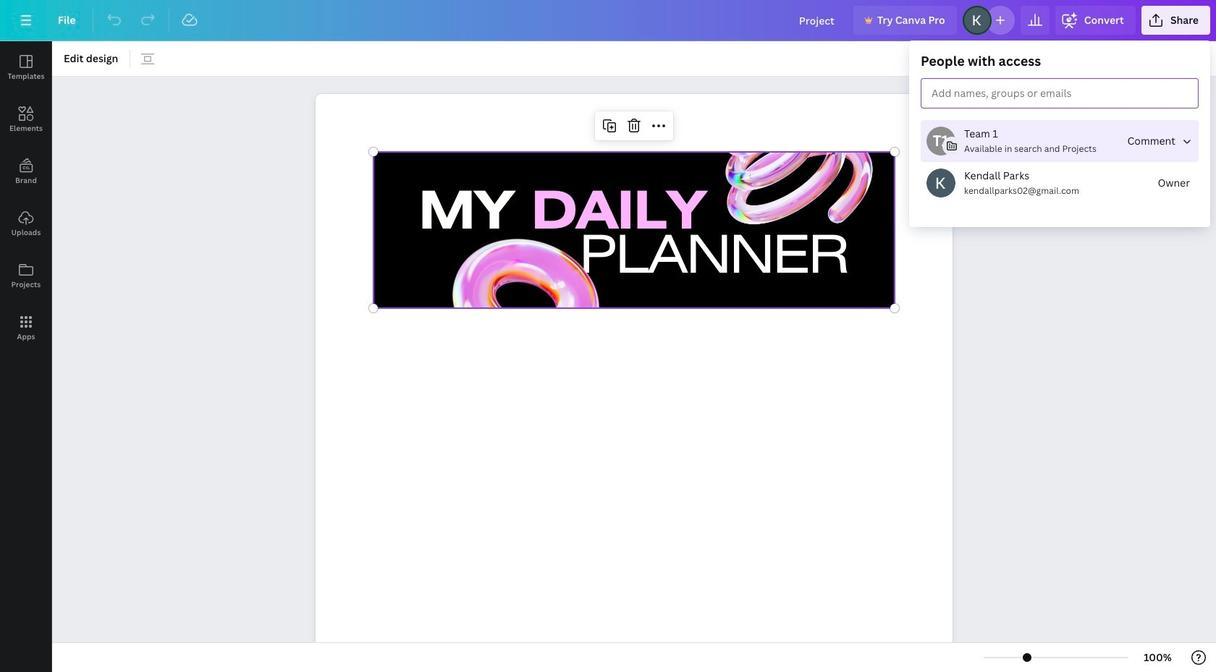 Task type: locate. For each thing, give the bounding box(es) containing it.
side panel tab list
[[0, 41, 52, 354]]

team 1 element
[[927, 127, 956, 156]]

Add names, groups or emails text field
[[926, 83, 1072, 104]]

None text field
[[316, 86, 953, 673]]

Zoom button
[[1135, 647, 1182, 670]]

group
[[921, 52, 1200, 216]]

Can comment button
[[1122, 127, 1200, 156]]



Task type: describe. For each thing, give the bounding box(es) containing it.
Design title text field
[[788, 6, 848, 35]]

main menu bar
[[0, 0, 1217, 41]]

team 1 image
[[927, 127, 956, 156]]



Task type: vqa. For each thing, say whether or not it's contained in the screenshot.
search search field
no



